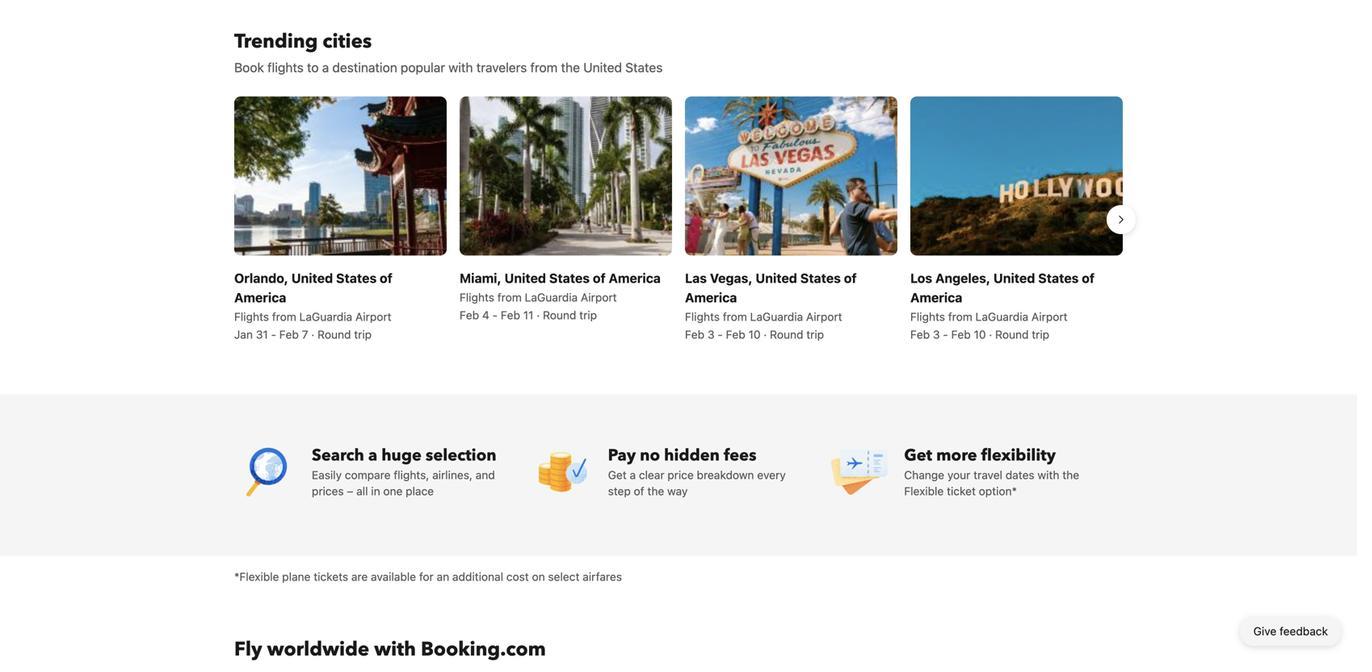 Task type: locate. For each thing, give the bounding box(es) containing it.
orlando, united states of america image
[[234, 96, 447, 256]]

trending
[[234, 28, 318, 55]]

flexible
[[904, 485, 944, 498]]

angeles,
[[935, 271, 990, 286]]

give feedback
[[1253, 625, 1328, 638]]

1 horizontal spatial with
[[1038, 469, 1059, 482]]

flexibility
[[981, 445, 1056, 467]]

from right "travelers"
[[530, 60, 558, 75]]

the right "travelers"
[[561, 60, 580, 75]]

with inside get more flexibility change your travel dates with the flexible ticket option*
[[1038, 469, 1059, 482]]

with right popular
[[449, 60, 473, 75]]

0 vertical spatial the
[[561, 60, 580, 75]]

airfares
[[583, 570, 622, 584]]

feb
[[460, 309, 479, 322], [501, 309, 520, 322], [279, 328, 299, 341], [685, 328, 705, 341], [726, 328, 745, 341], [910, 328, 930, 341], [951, 328, 971, 341]]

pay
[[608, 445, 636, 467]]

trip
[[579, 309, 597, 322], [354, 328, 372, 341], [806, 328, 824, 341], [1032, 328, 1049, 341]]

all
[[356, 485, 368, 498]]

flights
[[460, 291, 494, 304], [234, 310, 269, 324], [685, 310, 720, 324], [910, 310, 945, 324]]

america down las
[[685, 290, 737, 305]]

feb left 7
[[279, 328, 299, 341]]

0 vertical spatial get
[[904, 445, 932, 467]]

of inside pay no hidden fees get a clear price breakdown every step of the way
[[634, 485, 644, 498]]

1 vertical spatial a
[[368, 445, 377, 467]]

your
[[947, 469, 970, 482]]

a inside trending cities book flights to a destination popular with travelers from the united states
[[322, 60, 329, 75]]

3
[[708, 328, 715, 341], [933, 328, 940, 341]]

easily
[[312, 469, 342, 482]]

book
[[234, 60, 264, 75]]

·
[[537, 309, 540, 322], [311, 328, 314, 341], [764, 328, 767, 341], [989, 328, 992, 341]]

-
[[492, 309, 498, 322], [271, 328, 276, 341], [718, 328, 723, 341], [943, 328, 948, 341]]

flights up jan
[[234, 310, 269, 324]]

orlando,
[[234, 271, 288, 286]]

31
[[256, 328, 268, 341]]

america inside las vegas, united states of america flights from laguardia airport feb 3 - feb 10 · round trip
[[685, 290, 737, 305]]

2 horizontal spatial a
[[630, 469, 636, 482]]

flights inside orlando, united states of america flights from laguardia airport jan 31 - feb 7 · round trip
[[234, 310, 269, 324]]

3 inside los angeles, united states of america flights from laguardia airport feb 3 - feb 10 · round trip
[[933, 328, 940, 341]]

10 for angeles,
[[974, 328, 986, 341]]

10 down angeles,
[[974, 328, 986, 341]]

available
[[371, 570, 416, 584]]

compare
[[345, 469, 391, 482]]

0 horizontal spatial the
[[561, 60, 580, 75]]

laguardia
[[525, 291, 578, 304], [299, 310, 352, 324], [750, 310, 803, 324], [976, 310, 1029, 324]]

3 inside las vegas, united states of america flights from laguardia airport feb 3 - feb 10 · round trip
[[708, 328, 715, 341]]

of inside the miami, united states of america flights from laguardia airport feb 4 - feb 11 · round trip
[[593, 271, 606, 286]]

in
[[371, 485, 380, 498]]

laguardia down vegas,
[[750, 310, 803, 324]]

from down orlando,
[[272, 310, 296, 324]]

0 horizontal spatial 3
[[708, 328, 715, 341]]

flights down miami,
[[460, 291, 494, 304]]

- right '31'
[[271, 328, 276, 341]]

feb left 4
[[460, 309, 479, 322]]

for
[[419, 570, 434, 584]]

from inside the miami, united states of america flights from laguardia airport feb 4 - feb 11 · round trip
[[497, 291, 522, 304]]

2 3 from the left
[[933, 328, 940, 341]]

1 vertical spatial get
[[608, 469, 627, 482]]

11
[[523, 309, 534, 322]]

region
[[221, 90, 1136, 349]]

america inside the miami, united states of america flights from laguardia airport feb 4 - feb 11 · round trip
[[609, 271, 661, 286]]

the
[[561, 60, 580, 75], [1062, 469, 1079, 482], [647, 485, 664, 498]]

search
[[312, 445, 364, 467]]

travel
[[974, 469, 1002, 482]]

2 10 from the left
[[974, 328, 986, 341]]

flights
[[267, 60, 304, 75]]

get
[[904, 445, 932, 467], [608, 469, 627, 482]]

miami, united states of america flights from laguardia airport feb 4 - feb 11 · round trip
[[460, 271, 661, 322]]

america down orlando,
[[234, 290, 286, 305]]

laguardia inside las vegas, united states of america flights from laguardia airport feb 3 - feb 10 · round trip
[[750, 310, 803, 324]]

the inside get more flexibility change your travel dates with the flexible ticket option*
[[1062, 469, 1079, 482]]

a up compare
[[368, 445, 377, 467]]

round inside orlando, united states of america flights from laguardia airport jan 31 - feb 7 · round trip
[[318, 328, 351, 341]]

dates
[[1006, 469, 1035, 482]]

1 horizontal spatial 10
[[974, 328, 986, 341]]

from down miami,
[[497, 291, 522, 304]]

0 horizontal spatial 10
[[748, 328, 761, 341]]

step
[[608, 485, 631, 498]]

laguardia inside orlando, united states of america flights from laguardia airport jan 31 - feb 7 · round trip
[[299, 310, 352, 324]]

united inside trending cities book flights to a destination popular with travelers from the united states
[[583, 60, 622, 75]]

0 vertical spatial with
[[449, 60, 473, 75]]

a right to
[[322, 60, 329, 75]]

los
[[910, 271, 932, 286]]

breakdown
[[697, 469, 754, 482]]

1 horizontal spatial 3
[[933, 328, 940, 341]]

america left las
[[609, 271, 661, 286]]

one
[[383, 485, 403, 498]]

feb down vegas,
[[726, 328, 745, 341]]

the right dates
[[1062, 469, 1079, 482]]

laguardia down angeles,
[[976, 310, 1029, 324]]

america inside orlando, united states of america flights from laguardia airport jan 31 - feb 7 · round trip
[[234, 290, 286, 305]]

los angeles, united states of america flights from laguardia airport feb 3 - feb 10 · round trip
[[910, 271, 1095, 341]]

0 horizontal spatial with
[[449, 60, 473, 75]]

with
[[449, 60, 473, 75], [1038, 469, 1059, 482]]

1 3 from the left
[[708, 328, 715, 341]]

an
[[437, 570, 449, 584]]

3 down angeles,
[[933, 328, 940, 341]]

· inside las vegas, united states of america flights from laguardia airport feb 3 - feb 10 · round trip
[[764, 328, 767, 341]]

get inside get more flexibility change your travel dates with the flexible ticket option*
[[904, 445, 932, 467]]

are
[[351, 570, 368, 584]]

flights down los
[[910, 310, 945, 324]]

every
[[757, 469, 786, 482]]

get up change
[[904, 445, 932, 467]]

from
[[530, 60, 558, 75], [497, 291, 522, 304], [272, 310, 296, 324], [723, 310, 747, 324], [948, 310, 972, 324]]

- inside los angeles, united states of america flights from laguardia airport feb 3 - feb 10 · round trip
[[943, 328, 948, 341]]

a left clear
[[630, 469, 636, 482]]

laguardia up 7
[[299, 310, 352, 324]]

a for pay
[[630, 469, 636, 482]]

the down clear
[[647, 485, 664, 498]]

los angeles, united states of america image
[[910, 96, 1123, 256]]

3 for los angeles, united states of america
[[933, 328, 940, 341]]

flights down las
[[685, 310, 720, 324]]

get more flexibility change your travel dates with the flexible ticket option*
[[904, 445, 1079, 498]]

the inside trending cities book flights to a destination popular with travelers from the united states
[[561, 60, 580, 75]]

a inside pay no hidden fees get a clear price breakdown every step of the way
[[630, 469, 636, 482]]

10 inside los angeles, united states of america flights from laguardia airport feb 3 - feb 10 · round trip
[[974, 328, 986, 341]]

2 horizontal spatial the
[[1062, 469, 1079, 482]]

of
[[380, 271, 392, 286], [593, 271, 606, 286], [844, 271, 857, 286], [1082, 271, 1095, 286], [634, 485, 644, 498]]

states inside orlando, united states of america flights from laguardia airport jan 31 - feb 7 · round trip
[[336, 271, 377, 286]]

pay no hidden fees get a clear price breakdown every step of the way
[[608, 445, 786, 498]]

airport inside orlando, united states of america flights from laguardia airport jan 31 - feb 7 · round trip
[[355, 310, 392, 324]]

united inside the miami, united states of america flights from laguardia airport feb 4 - feb 11 · round trip
[[505, 271, 546, 286]]

give feedback button
[[1241, 617, 1341, 646]]

laguardia up 11
[[525, 291, 578, 304]]

feb left 11
[[501, 309, 520, 322]]

of inside las vegas, united states of america flights from laguardia airport feb 3 - feb 10 · round trip
[[844, 271, 857, 286]]

1 10 from the left
[[748, 328, 761, 341]]

round inside los angeles, united states of america flights from laguardia airport feb 3 - feb 10 · round trip
[[995, 328, 1029, 341]]

- down angeles,
[[943, 328, 948, 341]]

united inside los angeles, united states of america flights from laguardia airport feb 3 - feb 10 · round trip
[[994, 271, 1035, 286]]

- inside orlando, united states of america flights from laguardia airport jan 31 - feb 7 · round trip
[[271, 328, 276, 341]]

more
[[936, 445, 977, 467]]

2 vertical spatial a
[[630, 469, 636, 482]]

and
[[476, 469, 495, 482]]

airport inside the miami, united states of america flights from laguardia airport feb 4 - feb 11 · round trip
[[581, 291, 617, 304]]

united
[[583, 60, 622, 75], [291, 271, 333, 286], [505, 271, 546, 286], [756, 271, 797, 286], [994, 271, 1035, 286]]

states inside the miami, united states of america flights from laguardia airport feb 4 - feb 11 · round trip
[[549, 271, 590, 286]]

on
[[532, 570, 545, 584]]

a
[[322, 60, 329, 75], [368, 445, 377, 467], [630, 469, 636, 482]]

- down vegas,
[[718, 328, 723, 341]]

0 horizontal spatial get
[[608, 469, 627, 482]]

1 horizontal spatial get
[[904, 445, 932, 467]]

1 horizontal spatial the
[[647, 485, 664, 498]]

tickets
[[314, 570, 348, 584]]

- right 4
[[492, 309, 498, 322]]

states inside las vegas, united states of america flights from laguardia airport feb 3 - feb 10 · round trip
[[800, 271, 841, 286]]

get up step
[[608, 469, 627, 482]]

0 vertical spatial a
[[322, 60, 329, 75]]

miami, united states of america image
[[460, 96, 672, 256]]

from down vegas,
[[723, 310, 747, 324]]

cities
[[323, 28, 372, 55]]

america down los
[[910, 290, 962, 305]]

round
[[543, 309, 576, 322], [318, 328, 351, 341], [770, 328, 803, 341], [995, 328, 1029, 341]]

states inside los angeles, united states of america flights from laguardia airport feb 3 - feb 10 · round trip
[[1038, 271, 1079, 286]]

1 horizontal spatial a
[[368, 445, 377, 467]]

from inside trending cities book flights to a destination popular with travelers from the united states
[[530, 60, 558, 75]]

from down angeles,
[[948, 310, 972, 324]]

states
[[625, 60, 663, 75], [336, 271, 377, 286], [549, 271, 590, 286], [800, 271, 841, 286], [1038, 271, 1079, 286]]

10 down vegas,
[[748, 328, 761, 341]]

1 vertical spatial with
[[1038, 469, 1059, 482]]

flights,
[[394, 469, 429, 482]]

with right dates
[[1038, 469, 1059, 482]]

10
[[748, 328, 761, 341], [974, 328, 986, 341]]

3 down vegas,
[[708, 328, 715, 341]]

fees
[[724, 445, 757, 467]]

a for trending
[[322, 60, 329, 75]]

flights inside the miami, united states of america flights from laguardia airport feb 4 - feb 11 · round trip
[[460, 291, 494, 304]]

change
[[904, 469, 944, 482]]

10 inside las vegas, united states of america flights from laguardia airport feb 3 - feb 10 · round trip
[[748, 328, 761, 341]]

airport inside los angeles, united states of america flights from laguardia airport feb 3 - feb 10 · round trip
[[1032, 310, 1068, 324]]

feedback
[[1280, 625, 1328, 638]]

0 horizontal spatial a
[[322, 60, 329, 75]]

america
[[609, 271, 661, 286], [234, 290, 286, 305], [685, 290, 737, 305], [910, 290, 962, 305]]

prices
[[312, 485, 344, 498]]

2 vertical spatial the
[[647, 485, 664, 498]]

a inside search a huge selection easily compare flights, airlines, and prices – all in one place
[[368, 445, 377, 467]]

feb down las
[[685, 328, 705, 341]]

1 vertical spatial the
[[1062, 469, 1079, 482]]

airport
[[581, 291, 617, 304], [355, 310, 392, 324], [806, 310, 842, 324], [1032, 310, 1068, 324]]



Task type: describe. For each thing, give the bounding box(es) containing it.
trip inside orlando, united states of america flights from laguardia airport jan 31 - feb 7 · round trip
[[354, 328, 372, 341]]

feb inside orlando, united states of america flights from laguardia airport jan 31 - feb 7 · round trip
[[279, 328, 299, 341]]

las vegas, united states of america flights from laguardia airport feb 3 - feb 10 · round trip
[[685, 271, 857, 341]]

hidden
[[664, 445, 720, 467]]

7
[[302, 328, 308, 341]]

vegas,
[[710, 271, 753, 286]]

place
[[406, 485, 434, 498]]

las vegas, united states of america image
[[685, 96, 897, 256]]

round inside las vegas, united states of america flights from laguardia airport feb 3 - feb 10 · round trip
[[770, 328, 803, 341]]

united inside orlando, united states of america flights from laguardia airport jan 31 - feb 7 · round trip
[[291, 271, 333, 286]]

· inside los angeles, united states of america flights from laguardia airport feb 3 - feb 10 · round trip
[[989, 328, 992, 341]]

the inside pay no hidden fees get a clear price breakdown every step of the way
[[647, 485, 664, 498]]

selection
[[426, 445, 496, 467]]

· inside the miami, united states of america flights from laguardia airport feb 4 - feb 11 · round trip
[[537, 309, 540, 322]]

way
[[667, 485, 688, 498]]

miami,
[[460, 271, 501, 286]]

plane
[[282, 570, 311, 584]]

states inside trending cities book flights to a destination popular with travelers from the united states
[[625, 60, 663, 75]]

airlines,
[[432, 469, 473, 482]]

las
[[685, 271, 707, 286]]

get inside pay no hidden fees get a clear price breakdown every step of the way
[[608, 469, 627, 482]]

search a huge selection easily compare flights, airlines, and prices – all in one place
[[312, 445, 496, 498]]

- inside las vegas, united states of america flights from laguardia airport feb 3 - feb 10 · round trip
[[718, 328, 723, 341]]

no
[[640, 445, 660, 467]]

flights inside los angeles, united states of america flights from laguardia airport feb 3 - feb 10 · round trip
[[910, 310, 945, 324]]

laguardia inside the miami, united states of america flights from laguardia airport feb 4 - feb 11 · round trip
[[525, 291, 578, 304]]

- inside the miami, united states of america flights from laguardia airport feb 4 - feb 11 · round trip
[[492, 309, 498, 322]]

to
[[307, 60, 319, 75]]

with inside trending cities book flights to a destination popular with travelers from the united states
[[449, 60, 473, 75]]

give
[[1253, 625, 1277, 638]]

trip inside the miami, united states of america flights from laguardia airport feb 4 - feb 11 · round trip
[[579, 309, 597, 322]]

orlando, united states of america flights from laguardia airport jan 31 - feb 7 · round trip
[[234, 271, 392, 341]]

popular
[[401, 60, 445, 75]]

america inside los angeles, united states of america flights from laguardia airport feb 3 - feb 10 · round trip
[[910, 290, 962, 305]]

huge
[[381, 445, 422, 467]]

*flexible plane tickets are available for an additional cost on select airfares
[[234, 570, 622, 584]]

jan
[[234, 328, 253, 341]]

feb down los
[[910, 328, 930, 341]]

airport inside las vegas, united states of america flights from laguardia airport feb 3 - feb 10 · round trip
[[806, 310, 842, 324]]

of inside orlando, united states of america flights from laguardia airport jan 31 - feb 7 · round trip
[[380, 271, 392, 286]]

from inside las vegas, united states of america flights from laguardia airport feb 3 - feb 10 · round trip
[[723, 310, 747, 324]]

trending cities book flights to a destination popular with travelers from the united states
[[234, 28, 663, 75]]

· inside orlando, united states of america flights from laguardia airport jan 31 - feb 7 · round trip
[[311, 328, 314, 341]]

price
[[668, 469, 694, 482]]

feb down angeles,
[[951, 328, 971, 341]]

trip inside las vegas, united states of america flights from laguardia airport feb 3 - feb 10 · round trip
[[806, 328, 824, 341]]

of inside los angeles, united states of america flights from laguardia airport feb 3 - feb 10 · round trip
[[1082, 271, 1095, 286]]

flights inside las vegas, united states of america flights from laguardia airport feb 3 - feb 10 · round trip
[[685, 310, 720, 324]]

from inside orlando, united states of america flights from laguardia airport jan 31 - feb 7 · round trip
[[272, 310, 296, 324]]

destination
[[332, 60, 397, 75]]

10 for vegas,
[[748, 328, 761, 341]]

from inside los angeles, united states of america flights from laguardia airport feb 3 - feb 10 · round trip
[[948, 310, 972, 324]]

3 for las vegas, united states of america
[[708, 328, 715, 341]]

clear
[[639, 469, 664, 482]]

cost
[[506, 570, 529, 584]]

laguardia inside los angeles, united states of america flights from laguardia airport feb 3 - feb 10 · round trip
[[976, 310, 1029, 324]]

united inside las vegas, united states of america flights from laguardia airport feb 3 - feb 10 · round trip
[[756, 271, 797, 286]]

4
[[482, 309, 489, 322]]

–
[[347, 485, 353, 498]]

trip inside los angeles, united states of america flights from laguardia airport feb 3 - feb 10 · round trip
[[1032, 328, 1049, 341]]

select
[[548, 570, 580, 584]]

option*
[[979, 485, 1017, 498]]

region containing orlando, united states of america
[[221, 90, 1136, 349]]

additional
[[452, 570, 503, 584]]

travelers
[[476, 60, 527, 75]]

ticket
[[947, 485, 976, 498]]

*flexible
[[234, 570, 279, 584]]

round inside the miami, united states of america flights from laguardia airport feb 4 - feb 11 · round trip
[[543, 309, 576, 322]]



Task type: vqa. For each thing, say whether or not it's contained in the screenshot.


